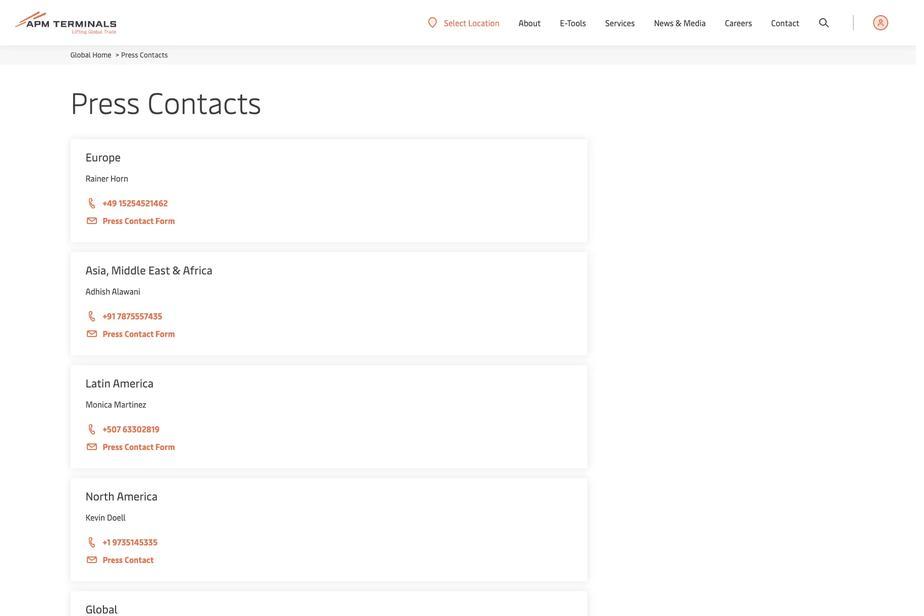 Task type: describe. For each thing, give the bounding box(es) containing it.
select location button
[[428, 17, 500, 28]]

europe
[[86, 149, 121, 165]]

0 vertical spatial contacts
[[140, 50, 168, 60]]

+1
[[103, 537, 111, 548]]

adhish
[[86, 286, 110, 297]]

select location
[[444, 17, 500, 28]]

press contact form for america
[[103, 441, 175, 453]]

middle
[[111, 263, 146, 278]]

north
[[86, 489, 115, 504]]

7875557435
[[117, 311, 162, 322]]

1 press contact form link from the top
[[86, 215, 572, 227]]

global home > press contacts
[[70, 50, 168, 60]]

press contacts
[[70, 82, 262, 122]]

9735145335
[[112, 537, 158, 548]]

services
[[606, 17, 635, 28]]

kevin doell
[[86, 512, 126, 523]]

martinez
[[114, 399, 146, 410]]

press down home
[[70, 82, 140, 122]]

latin
[[86, 376, 111, 391]]

form for middle
[[156, 328, 175, 339]]

+49 15254521462 link
[[86, 197, 572, 210]]

0 horizontal spatial &
[[173, 263, 181, 278]]

+507 63302819
[[103, 424, 160, 435]]

+49 15254521462
[[103, 197, 168, 209]]

careers
[[725, 17, 753, 28]]

home
[[93, 50, 111, 60]]

15254521462
[[119, 197, 168, 209]]

rainer
[[86, 173, 108, 184]]

media
[[684, 17, 706, 28]]

press contact form link for america
[[86, 441, 572, 454]]

about button
[[519, 0, 541, 45]]

north america
[[86, 489, 158, 504]]

1 form from the top
[[156, 215, 175, 226]]

news & media button
[[654, 0, 706, 45]]

about
[[519, 17, 541, 28]]

press contact
[[103, 555, 154, 566]]

+91 7875557435
[[103, 311, 162, 322]]

+507 63302819 link
[[86, 423, 572, 436]]

latin america
[[86, 376, 154, 391]]

e-
[[560, 17, 567, 28]]



Task type: vqa. For each thing, say whether or not it's contained in the screenshot.
rightmost in
no



Task type: locate. For each thing, give the bounding box(es) containing it.
press contact link
[[86, 554, 572, 567]]

tools
[[567, 17, 586, 28]]

contact down 63302819
[[125, 441, 154, 453]]

press contact form link
[[86, 215, 572, 227], [86, 328, 572, 340], [86, 441, 572, 454]]

form
[[156, 215, 175, 226], [156, 328, 175, 339], [156, 441, 175, 453]]

america
[[113, 376, 154, 391], [117, 489, 158, 504]]

contact for europe
[[125, 215, 154, 226]]

e-tools button
[[560, 0, 586, 45]]

doell
[[107, 512, 126, 523]]

63302819
[[123, 424, 160, 435]]

&
[[676, 17, 682, 28], [173, 263, 181, 278]]

america up martinez
[[113, 376, 154, 391]]

news
[[654, 17, 674, 28]]

press contact form link for middle
[[86, 328, 572, 340]]

east
[[149, 263, 170, 278]]

press for asia, middle east & africa
[[103, 328, 123, 339]]

form down 63302819
[[156, 441, 175, 453]]

>
[[116, 50, 119, 60]]

contact for asia, middle east & africa
[[125, 328, 154, 339]]

kevin
[[86, 512, 105, 523]]

1 vertical spatial press contact form link
[[86, 328, 572, 340]]

press right the >
[[121, 50, 138, 60]]

1 vertical spatial &
[[173, 263, 181, 278]]

alawani
[[112, 286, 140, 297]]

adhish alawani
[[86, 286, 140, 297]]

contact down 9735145335 at the left bottom of the page
[[125, 555, 154, 566]]

2 form from the top
[[156, 328, 175, 339]]

& right news
[[676, 17, 682, 28]]

+507
[[103, 424, 121, 435]]

america for latin america
[[113, 376, 154, 391]]

1 press contact form from the top
[[103, 215, 175, 226]]

asia,
[[86, 263, 109, 278]]

monica martinez
[[86, 399, 146, 410]]

press contact form link down +91 7875557435 link
[[86, 328, 572, 340]]

contact right careers
[[772, 17, 800, 28]]

1 vertical spatial press contact form
[[103, 328, 175, 339]]

select
[[444, 17, 467, 28]]

africa
[[183, 263, 213, 278]]

& inside popup button
[[676, 17, 682, 28]]

press contact form for middle
[[103, 328, 175, 339]]

press contact form down 63302819
[[103, 441, 175, 453]]

contact for north america
[[125, 555, 154, 566]]

global
[[70, 50, 91, 60]]

press for europe
[[103, 215, 123, 226]]

press
[[121, 50, 138, 60], [70, 82, 140, 122], [103, 215, 123, 226], [103, 328, 123, 339], [103, 441, 123, 453], [103, 555, 123, 566]]

1 vertical spatial contacts
[[147, 82, 262, 122]]

+91
[[103, 311, 115, 322]]

0 vertical spatial form
[[156, 215, 175, 226]]

0 vertical spatial press contact form
[[103, 215, 175, 226]]

3 form from the top
[[156, 441, 175, 453]]

press contact form link down +507 63302819 link
[[86, 441, 572, 454]]

0 vertical spatial &
[[676, 17, 682, 28]]

form for america
[[156, 441, 175, 453]]

+1 9735145335
[[103, 537, 158, 548]]

contact down +49 15254521462
[[125, 215, 154, 226]]

contact for latin america
[[125, 441, 154, 453]]

2 vertical spatial press contact form link
[[86, 441, 572, 454]]

press contact form
[[103, 215, 175, 226], [103, 328, 175, 339], [103, 441, 175, 453]]

contact down "7875557435"
[[125, 328, 154, 339]]

e-tools
[[560, 17, 586, 28]]

press down +1
[[103, 555, 123, 566]]

america up doell
[[117, 489, 158, 504]]

press inside press contact link
[[103, 555, 123, 566]]

location
[[469, 17, 500, 28]]

form down 15254521462 at the left of page
[[156, 215, 175, 226]]

contacts
[[140, 50, 168, 60], [147, 82, 262, 122]]

press contact form down +49 15254521462
[[103, 215, 175, 226]]

press down +49 on the left top
[[103, 215, 123, 226]]

news & media
[[654, 17, 706, 28]]

rainer horn
[[86, 173, 128, 184]]

contact button
[[772, 0, 800, 45]]

+1 9735145335 link
[[86, 536, 572, 549]]

careers button
[[725, 0, 753, 45]]

3 press contact form from the top
[[103, 441, 175, 453]]

0 vertical spatial america
[[113, 376, 154, 391]]

+91 7875557435 link
[[86, 310, 572, 323]]

2 vertical spatial press contact form
[[103, 441, 175, 453]]

press contact form down "7875557435"
[[103, 328, 175, 339]]

press down +91
[[103, 328, 123, 339]]

0 vertical spatial press contact form link
[[86, 215, 572, 227]]

+49
[[103, 197, 117, 209]]

2 vertical spatial form
[[156, 441, 175, 453]]

horn
[[110, 173, 128, 184]]

form down "7875557435"
[[156, 328, 175, 339]]

press for latin america
[[103, 441, 123, 453]]

monica
[[86, 399, 112, 410]]

asia, middle east & africa
[[86, 263, 213, 278]]

1 vertical spatial form
[[156, 328, 175, 339]]

global home link
[[70, 50, 111, 60]]

press contact form link down the +49 15254521462 link
[[86, 215, 572, 227]]

1 horizontal spatial &
[[676, 17, 682, 28]]

services button
[[606, 0, 635, 45]]

1 vertical spatial america
[[117, 489, 158, 504]]

press for north america
[[103, 555, 123, 566]]

press down the +507
[[103, 441, 123, 453]]

2 press contact form from the top
[[103, 328, 175, 339]]

3 press contact form link from the top
[[86, 441, 572, 454]]

& right east at the top left of page
[[173, 263, 181, 278]]

2 press contact form link from the top
[[86, 328, 572, 340]]

contact
[[772, 17, 800, 28], [125, 215, 154, 226], [125, 328, 154, 339], [125, 441, 154, 453], [125, 555, 154, 566]]

america for north america
[[117, 489, 158, 504]]



